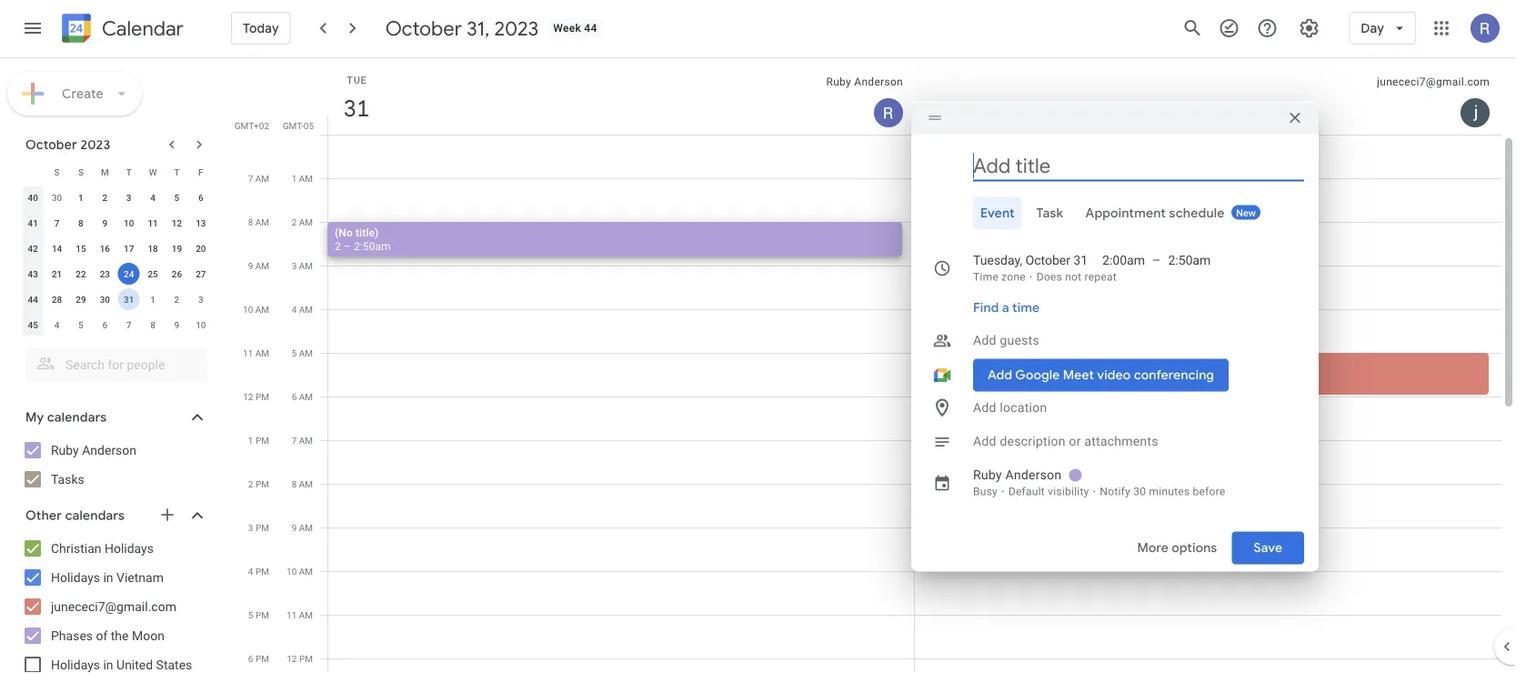 Task type: locate. For each thing, give the bounding box(es) containing it.
row containing s
[[21, 159, 213, 185]]

31 right 30 'element'
[[124, 294, 134, 305]]

12
[[172, 217, 182, 228], [243, 391, 253, 402], [287, 653, 297, 664]]

14
[[52, 243, 62, 254]]

week
[[553, 22, 581, 35]]

8
[[248, 217, 253, 227], [78, 217, 84, 228], [150, 319, 155, 330], [292, 479, 297, 490]]

or
[[1069, 434, 1081, 449]]

0 vertical spatial 2:50am
[[354, 240, 391, 252]]

2023 right 31,
[[494, 15, 539, 41]]

1 for 1 pm
[[248, 435, 253, 446]]

0 vertical spatial 2023
[[494, 15, 539, 41]]

3 up 10 element
[[126, 192, 132, 203]]

tasks
[[51, 472, 84, 487]]

10 right november 3 element
[[243, 304, 253, 315]]

in for united
[[103, 657, 113, 672]]

8 right november 7 element
[[150, 319, 155, 330]]

notify
[[1100, 485, 1131, 498]]

2 for 2 pm
[[248, 479, 253, 490]]

october up september 30 element
[[25, 136, 77, 153]]

add inside dropdown button
[[974, 333, 997, 348]]

8 am left 2 am
[[248, 217, 269, 227]]

11 right 10 element
[[148, 217, 158, 228]]

5 down "4 am"
[[292, 348, 297, 358]]

8 am right '2 pm'
[[292, 479, 313, 490]]

1 vertical spatial 9 am
[[292, 522, 313, 533]]

0 vertical spatial 7 am
[[248, 173, 269, 184]]

0 vertical spatial calendars
[[47, 409, 107, 426]]

0 horizontal spatial 2:50am
[[354, 240, 391, 252]]

11 am right 5 pm
[[287, 610, 313, 621]]

6 for 6 am
[[292, 391, 297, 402]]

1 vertical spatial anderson
[[82, 443, 137, 458]]

12 element
[[166, 212, 188, 234]]

31 down tue
[[342, 93, 368, 123]]

add guests button
[[966, 324, 1305, 357]]

not
[[1066, 271, 1082, 283]]

october 2023
[[25, 136, 110, 153]]

1 vertical spatial ruby
[[51, 443, 79, 458]]

9 am right 3 pm
[[292, 522, 313, 533]]

1 vertical spatial add
[[974, 400, 997, 415]]

12 pm
[[243, 391, 269, 402], [287, 653, 313, 664]]

0 horizontal spatial junececi7@gmail.com
[[51, 599, 176, 614]]

holidays for holidays in united states
[[51, 657, 100, 672]]

0 vertical spatial 10 am
[[243, 304, 269, 315]]

2 horizontal spatial ruby
[[974, 468, 1002, 483]]

row containing 41
[[21, 210, 213, 236]]

1 horizontal spatial 9 am
[[292, 522, 313, 533]]

None search field
[[0, 341, 226, 381]]

states
[[156, 657, 192, 672]]

cell containing party
[[914, 135, 1502, 673]]

2 vertical spatial holidays
[[51, 657, 100, 672]]

2 vertical spatial ruby anderson
[[974, 468, 1062, 483]]

add for add location
[[974, 400, 997, 415]]

2 vertical spatial ruby
[[974, 468, 1002, 483]]

row group inside october 2023 grid
[[21, 185, 213, 338]]

11 am
[[243, 348, 269, 358], [287, 610, 313, 621]]

pm up '2 pm'
[[256, 435, 269, 446]]

1 horizontal spatial 2023
[[494, 15, 539, 41]]

4 down 3 am
[[292, 304, 297, 315]]

0 vertical spatial in
[[103, 570, 113, 585]]

1 vertical spatial –
[[1153, 253, 1161, 268]]

pm down 3 pm
[[256, 566, 269, 577]]

20 element
[[190, 237, 212, 259]]

1
[[292, 173, 297, 184], [78, 192, 84, 203], [150, 294, 155, 305], [248, 435, 253, 446]]

0 vertical spatial 8 am
[[248, 217, 269, 227]]

in down christian holidays
[[103, 570, 113, 585]]

31 grid
[[233, 58, 1517, 673]]

0 vertical spatial anderson
[[855, 76, 903, 88]]

23 element
[[94, 263, 116, 285]]

am left 3 am
[[255, 260, 269, 271]]

5 up 12 element
[[174, 192, 179, 203]]

2023 up the m
[[80, 136, 110, 153]]

zone
[[1002, 271, 1026, 283]]

– inside party 5 – 6am
[[931, 371, 938, 384]]

28 element
[[46, 288, 68, 310]]

gmt+02
[[234, 120, 269, 131]]

Search for people text field
[[36, 348, 197, 381]]

19 element
[[166, 237, 188, 259]]

2 vertical spatial add
[[974, 434, 997, 449]]

5 inside party 5 – 6am
[[922, 371, 928, 384]]

2 vertical spatial october
[[1026, 253, 1071, 268]]

2 horizontal spatial 11
[[287, 610, 297, 621]]

s up september 30 element
[[54, 167, 60, 177]]

0 horizontal spatial 30
[[52, 192, 62, 203]]

5 for november 5 element
[[78, 319, 84, 330]]

7 am left '1 am'
[[248, 173, 269, 184]]

1 horizontal spatial 11 am
[[287, 610, 313, 621]]

30 for 30 'element'
[[100, 294, 110, 305]]

1 vertical spatial 12 pm
[[287, 653, 313, 664]]

0 vertical spatial 11 am
[[243, 348, 269, 358]]

6 for november 6 element
[[102, 319, 108, 330]]

add description or attachments
[[974, 434, 1159, 449]]

25
[[148, 268, 158, 279]]

31 inside column header
[[342, 93, 368, 123]]

3 up "4 am"
[[292, 260, 297, 271]]

2 vertical spatial –
[[931, 371, 938, 384]]

1 vertical spatial junececi7@gmail.com
[[51, 599, 176, 614]]

1 t from the left
[[126, 167, 132, 177]]

november 2 element
[[166, 288, 188, 310]]

2 up 3 am
[[292, 217, 297, 227]]

in left united
[[103, 657, 113, 672]]

today
[[243, 20, 279, 36]]

9 am
[[248, 260, 269, 271], [292, 522, 313, 533]]

31 up does not repeat
[[1074, 253, 1088, 268]]

31 cell
[[117, 287, 141, 312]]

1 vertical spatial 2023
[[80, 136, 110, 153]]

0 vertical spatial 9 am
[[248, 260, 269, 271]]

0 horizontal spatial anderson
[[82, 443, 137, 458]]

1 in from the top
[[103, 570, 113, 585]]

add location
[[974, 400, 1048, 415]]

main drawer image
[[22, 17, 44, 39]]

5 inside november 5 element
[[78, 319, 84, 330]]

time
[[974, 271, 999, 283]]

1 horizontal spatial 31
[[342, 93, 368, 123]]

september 30 element
[[46, 187, 68, 208]]

5
[[174, 192, 179, 203], [78, 319, 84, 330], [292, 348, 297, 358], [922, 371, 928, 384], [248, 610, 253, 621]]

1 vertical spatial 8 am
[[292, 479, 313, 490]]

october for october 2023
[[25, 136, 77, 153]]

tab list
[[926, 197, 1305, 230]]

5 down party
[[922, 371, 928, 384]]

1 horizontal spatial ruby
[[827, 76, 852, 88]]

6 down 5 am
[[292, 391, 297, 402]]

4 for november 4 element
[[54, 319, 60, 330]]

12 right 6 pm on the left bottom
[[287, 653, 297, 664]]

new
[[1237, 207, 1256, 219]]

does
[[1037, 271, 1063, 283]]

tuesday, october 31
[[974, 253, 1088, 268]]

other
[[25, 508, 62, 524]]

holidays up vietnam
[[105, 541, 154, 556]]

0 vertical spatial holidays
[[105, 541, 154, 556]]

5 down 4 pm
[[248, 610, 253, 621]]

0 vertical spatial ruby
[[827, 76, 852, 88]]

30
[[52, 192, 62, 203], [100, 294, 110, 305], [1134, 485, 1147, 498]]

7 right 41
[[54, 217, 60, 228]]

10
[[124, 217, 134, 228], [243, 304, 253, 315], [196, 319, 206, 330], [287, 566, 297, 577]]

0 vertical spatial junececi7@gmail.com
[[1378, 76, 1490, 88]]

10 am
[[243, 304, 269, 315], [287, 566, 313, 577]]

9 left 10 element
[[102, 217, 108, 228]]

1 horizontal spatial october
[[386, 15, 462, 41]]

october for october 31, 2023
[[386, 15, 462, 41]]

add
[[974, 333, 997, 348], [974, 400, 997, 415], [974, 434, 997, 449]]

holidays in vietnam
[[51, 570, 164, 585]]

2 horizontal spatial 30
[[1134, 485, 1147, 498]]

4 pm
[[248, 566, 269, 577]]

0 horizontal spatial ruby
[[51, 443, 79, 458]]

44 left 28
[[28, 294, 38, 305]]

0 horizontal spatial 2023
[[80, 136, 110, 153]]

10 element
[[118, 212, 140, 234]]

1 horizontal spatial junececi7@gmail.com
[[1378, 76, 1490, 88]]

0 vertical spatial add
[[974, 333, 997, 348]]

october left 31,
[[386, 15, 462, 41]]

7 am
[[248, 173, 269, 184], [292, 435, 313, 446]]

default visibility
[[1009, 485, 1090, 498]]

1 vertical spatial ruby anderson
[[51, 443, 137, 458]]

6 for 6 pm
[[248, 653, 253, 664]]

27
[[196, 268, 206, 279]]

– down (no
[[344, 240, 351, 252]]

am left (no
[[299, 217, 313, 227]]

october up does in the top of the page
[[1026, 253, 1071, 268]]

0 vertical spatial 12 pm
[[243, 391, 269, 402]]

junececi7@gmail.com inside column header
[[1378, 76, 1490, 88]]

ruby inside my calendars list
[[51, 443, 79, 458]]

30 for september 30 element
[[52, 192, 62, 203]]

6 right november 5 element
[[102, 319, 108, 330]]

1 add from the top
[[974, 333, 997, 348]]

13
[[196, 217, 206, 228]]

1 horizontal spatial 10 am
[[287, 566, 313, 577]]

9
[[102, 217, 108, 228], [248, 260, 253, 271], [174, 319, 179, 330], [292, 522, 297, 533]]

pm
[[256, 391, 269, 402], [256, 435, 269, 446], [256, 479, 269, 490], [256, 522, 269, 533], [256, 566, 269, 577], [256, 610, 269, 621], [256, 653, 269, 664], [299, 653, 313, 664]]

3 for november 3 element
[[198, 294, 203, 305]]

0 horizontal spatial 12
[[172, 217, 182, 228]]

3
[[126, 192, 132, 203], [292, 260, 297, 271], [198, 294, 203, 305], [248, 522, 253, 533]]

1 horizontal spatial 11
[[243, 348, 253, 358]]

5 pm
[[248, 610, 269, 621]]

add down add location
[[974, 434, 997, 449]]

2 vertical spatial 12
[[287, 653, 297, 664]]

2 cell from the left
[[914, 135, 1502, 673]]

am left "4 am"
[[255, 304, 269, 315]]

1 vertical spatial 11
[[243, 348, 253, 358]]

ruby inside 31 column header
[[827, 76, 852, 88]]

november 1 element
[[142, 288, 164, 310]]

pm down 4 pm
[[256, 610, 269, 621]]

0 vertical spatial 11
[[148, 217, 158, 228]]

2:00am – 2:50am
[[1103, 253, 1211, 268]]

6 down 5 pm
[[248, 653, 253, 664]]

11 am left 5 am
[[243, 348, 269, 358]]

ruby anderson
[[827, 76, 903, 88], [51, 443, 137, 458], [974, 468, 1062, 483]]

2 horizontal spatial 12
[[287, 653, 297, 664]]

2 up 3 pm
[[248, 479, 253, 490]]

12 pm up 1 pm
[[243, 391, 269, 402]]

2 t from the left
[[174, 167, 180, 177]]

tuesday, october 31 element
[[336, 87, 378, 129]]

2:50am inside (no title) 2 – 2:50am
[[354, 240, 391, 252]]

1 inside the november 1 element
[[150, 294, 155, 305]]

add other calendars image
[[158, 506, 177, 524]]

row containing 43
[[21, 261, 213, 287]]

add down find
[[974, 333, 997, 348]]

1 s from the left
[[54, 167, 60, 177]]

1 vertical spatial october
[[25, 136, 77, 153]]

row group
[[21, 185, 213, 338]]

0 vertical spatial 12
[[172, 217, 182, 228]]

1 vertical spatial 10 am
[[287, 566, 313, 577]]

november 10 element
[[190, 314, 212, 336]]

add left "location"
[[974, 400, 997, 415]]

11 left 5 am
[[243, 348, 253, 358]]

cell
[[328, 135, 915, 673], [914, 135, 1502, 673]]

1 vertical spatial calendars
[[65, 508, 125, 524]]

3 for 3 am
[[292, 260, 297, 271]]

party
[[922, 357, 955, 370]]

2 add from the top
[[974, 400, 997, 415]]

2 down the m
[[102, 192, 108, 203]]

1 horizontal spatial 44
[[584, 22, 597, 35]]

gmt-
[[283, 120, 304, 131]]

am down 3 am
[[299, 304, 313, 315]]

settings menu image
[[1299, 17, 1320, 39]]

2 horizontal spatial anderson
[[1006, 468, 1062, 483]]

4
[[150, 192, 155, 203], [292, 304, 297, 315], [54, 319, 60, 330], [248, 566, 253, 577]]

10 am right 4 pm
[[287, 566, 313, 577]]

am right '2 pm'
[[299, 479, 313, 490]]

0 horizontal spatial 7 am
[[248, 173, 269, 184]]

– right "2:00am"
[[1153, 253, 1161, 268]]

ruby anderson inside 31 column header
[[827, 76, 903, 88]]

40
[[28, 192, 38, 203]]

party 5 – 6am
[[922, 357, 963, 384]]

6 pm
[[248, 653, 269, 664]]

2 horizontal spatial ruby anderson
[[974, 468, 1062, 483]]

2023
[[494, 15, 539, 41], [80, 136, 110, 153]]

1 right 31 'element'
[[150, 294, 155, 305]]

0 vertical spatial october
[[386, 15, 462, 41]]

2:50am
[[354, 240, 391, 252], [1169, 253, 1211, 268]]

30 inside 'element'
[[100, 294, 110, 305]]

27 element
[[190, 263, 212, 285]]

row
[[320, 135, 1502, 673], [21, 159, 213, 185], [21, 185, 213, 210], [21, 210, 213, 236], [21, 236, 213, 261], [21, 261, 213, 287], [21, 287, 213, 312], [21, 312, 213, 338]]

1 horizontal spatial –
[[931, 371, 938, 384]]

junececi7@gmail.com
[[1378, 76, 1490, 88], [51, 599, 176, 614]]

vietnam
[[117, 570, 164, 585]]

row group containing 40
[[21, 185, 213, 338]]

2 vertical spatial 31
[[124, 294, 134, 305]]

7
[[248, 173, 253, 184], [54, 217, 60, 228], [126, 319, 132, 330], [292, 435, 297, 446]]

6 down f
[[198, 192, 203, 203]]

junececi7@gmail.com up phases of the moon
[[51, 599, 176, 614]]

1 vertical spatial 7 am
[[292, 435, 313, 446]]

1 vertical spatial 30
[[100, 294, 110, 305]]

1 vertical spatial 12
[[243, 391, 253, 402]]

4 left november 5 element
[[54, 319, 60, 330]]

2:50am down title)
[[354, 240, 391, 252]]

30 right notify
[[1134, 485, 1147, 498]]

1 horizontal spatial 30
[[100, 294, 110, 305]]

1 horizontal spatial ruby anderson
[[827, 76, 903, 88]]

1 cell from the left
[[328, 135, 915, 673]]

calendar element
[[58, 10, 184, 50]]

5 right november 4 element
[[78, 319, 84, 330]]

1 horizontal spatial t
[[174, 167, 180, 177]]

3 up 4 pm
[[248, 522, 253, 533]]

0 horizontal spatial 31
[[124, 294, 134, 305]]

0 horizontal spatial 44
[[28, 294, 38, 305]]

1 up '2 pm'
[[248, 435, 253, 446]]

– inside (no title) 2 – 2:50am
[[344, 240, 351, 252]]

moon
[[132, 628, 165, 643]]

holidays down phases
[[51, 657, 100, 672]]

3 add from the top
[[974, 434, 997, 449]]

2 horizontal spatial –
[[1153, 253, 1161, 268]]

0 horizontal spatial 8 am
[[248, 217, 269, 227]]

add for add guests
[[974, 333, 997, 348]]

0 horizontal spatial s
[[54, 167, 60, 177]]

11 inside row
[[148, 217, 158, 228]]

7 inside november 7 element
[[126, 319, 132, 330]]

1 horizontal spatial 12
[[243, 391, 253, 402]]

1 up 2 am
[[292, 173, 297, 184]]

0 horizontal spatial –
[[344, 240, 351, 252]]

30 right 29 element
[[100, 294, 110, 305]]

–
[[344, 240, 351, 252], [1153, 253, 1161, 268], [931, 371, 938, 384]]

3 right november 2 element
[[198, 294, 203, 305]]

to element
[[1153, 252, 1161, 270]]

my calendars list
[[4, 436, 226, 494]]

1 horizontal spatial 2:50am
[[1169, 253, 1211, 268]]

30 right 40
[[52, 192, 62, 203]]

30 element
[[94, 288, 116, 310]]

0 horizontal spatial 11
[[148, 217, 158, 228]]

t right w
[[174, 167, 180, 177]]

calendars up christian holidays
[[65, 508, 125, 524]]

9 am left 3 am
[[248, 260, 269, 271]]

12 right the 11 element
[[172, 217, 182, 228]]

pm up 4 pm
[[256, 522, 269, 533]]

12 up 1 pm
[[243, 391, 253, 402]]

cell containing (no title)
[[328, 135, 915, 673]]

october 31, 2023
[[386, 15, 539, 41]]

31 column header
[[328, 58, 915, 135]]

row containing 42
[[21, 236, 213, 261]]

4 am
[[292, 304, 313, 315]]

1 horizontal spatial 8 am
[[292, 479, 313, 490]]

29
[[76, 294, 86, 305]]

5 for 5 am
[[292, 348, 297, 358]]

s left the m
[[78, 167, 84, 177]]

7 am right 1 pm
[[292, 435, 313, 446]]

notify 30 minutes before
[[1100, 485, 1226, 498]]

the
[[111, 628, 129, 643]]

appointment
[[1086, 205, 1166, 222]]

2 right the november 1 element
[[174, 294, 179, 305]]

43
[[28, 268, 38, 279]]

1 horizontal spatial anderson
[[855, 76, 903, 88]]

2 for november 2 element
[[174, 294, 179, 305]]

0 vertical spatial 30
[[52, 192, 62, 203]]

day button
[[1350, 6, 1417, 50]]

t right the m
[[126, 167, 132, 177]]

row containing (no title)
[[320, 135, 1502, 673]]

8 up 15 'element' at the left top
[[78, 217, 84, 228]]

6
[[198, 192, 203, 203], [102, 319, 108, 330], [292, 391, 297, 402], [248, 653, 253, 664]]

0 vertical spatial –
[[344, 240, 351, 252]]

4 for 4 am
[[292, 304, 297, 315]]

3 for 3 pm
[[248, 522, 253, 533]]

9 right 3 pm
[[292, 522, 297, 533]]

0 vertical spatial 31
[[342, 93, 368, 123]]

1 vertical spatial in
[[103, 657, 113, 672]]

1 horizontal spatial 7 am
[[292, 435, 313, 446]]

phases of the moon
[[51, 628, 165, 643]]

2 s from the left
[[78, 167, 84, 177]]

repeat
[[1085, 271, 1117, 283]]

calendars right my
[[47, 409, 107, 426]]

11 right 5 pm
[[287, 610, 297, 621]]

2 in from the top
[[103, 657, 113, 672]]

0 horizontal spatial october
[[25, 136, 77, 153]]



Task type: describe. For each thing, give the bounding box(es) containing it.
am down 5 am
[[299, 391, 313, 402]]

31 inside 'element'
[[124, 294, 134, 305]]

29 element
[[70, 288, 92, 310]]

18
[[148, 243, 158, 254]]

pm down 5 pm
[[256, 653, 269, 664]]

f
[[198, 167, 203, 177]]

2:00am
[[1103, 253, 1146, 268]]

am up "4 am"
[[299, 260, 313, 271]]

a
[[1003, 300, 1010, 316]]

1 for the november 1 element
[[150, 294, 155, 305]]

05
[[304, 120, 314, 131]]

7 right 1 pm
[[292, 435, 297, 446]]

26
[[172, 268, 182, 279]]

18 element
[[142, 237, 164, 259]]

holidays for holidays in vietnam
[[51, 570, 100, 585]]

1 vertical spatial 2:50am
[[1169, 253, 1211, 268]]

Add title text field
[[974, 152, 1305, 180]]

other calendars list
[[4, 534, 226, 673]]

row containing 40
[[21, 185, 213, 210]]

1 for 1 am
[[292, 173, 297, 184]]

november 7 element
[[118, 314, 140, 336]]

find a time
[[974, 300, 1040, 316]]

default
[[1009, 485, 1045, 498]]

4 up the 11 element
[[150, 192, 155, 203]]

tue
[[347, 74, 367, 86]]

united
[[117, 657, 153, 672]]

schedule
[[1170, 205, 1225, 222]]

5 am
[[292, 348, 313, 358]]

5 for 5 pm
[[248, 610, 253, 621]]

holidays in united states
[[51, 657, 192, 672]]

am left 2 am
[[255, 217, 269, 227]]

create
[[62, 86, 104, 102]]

in for vietnam
[[103, 570, 113, 585]]

(no title) 2 – 2:50am
[[335, 226, 391, 252]]

23
[[100, 268, 110, 279]]

location
[[1000, 400, 1048, 415]]

anderson inside 31 column header
[[855, 76, 903, 88]]

26 element
[[166, 263, 188, 285]]

25 element
[[142, 263, 164, 285]]

other calendars button
[[4, 501, 226, 530]]

calendar
[[102, 16, 184, 41]]

november 5 element
[[70, 314, 92, 336]]

0 horizontal spatial 11 am
[[243, 348, 269, 358]]

10 left the 11 element
[[124, 217, 134, 228]]

other calendars
[[25, 508, 125, 524]]

am right 5 pm
[[299, 610, 313, 621]]

new element
[[1232, 205, 1261, 220]]

24 cell
[[117, 261, 141, 287]]

m
[[101, 167, 109, 177]]

2 vertical spatial 11
[[287, 610, 297, 621]]

2 for 2 am
[[292, 217, 297, 227]]

13 element
[[190, 212, 212, 234]]

am right 3 pm
[[299, 522, 313, 533]]

10 right 4 pm
[[287, 566, 297, 577]]

16
[[100, 243, 110, 254]]

row containing 45
[[21, 312, 213, 338]]

create button
[[7, 72, 142, 116]]

christian
[[51, 541, 101, 556]]

week 44
[[553, 22, 597, 35]]

17 element
[[118, 237, 140, 259]]

gmt-05
[[283, 120, 314, 131]]

november 3 element
[[190, 288, 212, 310]]

guests
[[1000, 333, 1040, 348]]

w
[[149, 167, 157, 177]]

description
[[1000, 434, 1066, 449]]

0 horizontal spatial 12 pm
[[243, 391, 269, 402]]

event
[[981, 205, 1015, 222]]

22 element
[[70, 263, 92, 285]]

42
[[28, 243, 38, 254]]

visibility
[[1048, 485, 1090, 498]]

october 2023 grid
[[17, 159, 213, 338]]

8 right 13 element
[[248, 217, 253, 227]]

pm up 3 pm
[[256, 479, 269, 490]]

pm left 6 am
[[256, 391, 269, 402]]

2 horizontal spatial october
[[1026, 253, 1071, 268]]

ruby anderson inside my calendars list
[[51, 443, 137, 458]]

9 right november 8 'element'
[[174, 319, 179, 330]]

3 pm
[[248, 522, 269, 533]]

0 horizontal spatial 9 am
[[248, 260, 269, 271]]

task button
[[1030, 197, 1071, 230]]

am down 6 am
[[299, 435, 313, 446]]

15
[[76, 243, 86, 254]]

am left 5 am
[[255, 348, 269, 358]]

7 right f
[[248, 173, 253, 184]]

14 element
[[46, 237, 68, 259]]

title)
[[356, 226, 379, 239]]

1 horizontal spatial 12 pm
[[287, 653, 313, 664]]

am up 2 am
[[299, 173, 313, 184]]

am down "4 am"
[[299, 348, 313, 358]]

19
[[172, 243, 182, 254]]

busy
[[974, 485, 998, 498]]

november 4 element
[[46, 314, 68, 336]]

45
[[28, 319, 38, 330]]

does not repeat
[[1037, 271, 1117, 283]]

2 am
[[292, 217, 313, 227]]

6am
[[941, 371, 963, 384]]

of
[[96, 628, 108, 643]]

2 horizontal spatial 31
[[1074, 253, 1088, 268]]

day
[[1361, 20, 1385, 36]]

time
[[1013, 300, 1040, 316]]

calendar heading
[[98, 16, 184, 41]]

11 element
[[142, 212, 164, 234]]

1 vertical spatial 11 am
[[287, 610, 313, 621]]

24, today element
[[118, 263, 140, 285]]

row containing 44
[[21, 287, 213, 312]]

november 6 element
[[94, 314, 116, 336]]

15 element
[[70, 237, 92, 259]]

my calendars button
[[4, 403, 226, 432]]

12 inside row
[[172, 217, 182, 228]]

9 right "27" element
[[248, 260, 253, 271]]

1 right september 30 element
[[78, 192, 84, 203]]

6 am
[[292, 391, 313, 402]]

16 element
[[94, 237, 116, 259]]

22
[[76, 268, 86, 279]]

3 am
[[292, 260, 313, 271]]

add guests
[[974, 333, 1040, 348]]

anderson inside my calendars list
[[82, 443, 137, 458]]

christian holidays
[[51, 541, 154, 556]]

today button
[[231, 6, 291, 50]]

junececi7@gmail.com inside other calendars list
[[51, 599, 176, 614]]

2 vertical spatial anderson
[[1006, 468, 1062, 483]]

1 pm
[[248, 435, 269, 446]]

24
[[124, 268, 134, 279]]

pm right 6 pm on the left bottom
[[299, 653, 313, 664]]

2 vertical spatial 30
[[1134, 485, 1147, 498]]

event button
[[974, 197, 1022, 230]]

tab list containing event
[[926, 197, 1305, 230]]

am right 4 pm
[[299, 566, 313, 577]]

calendars for other calendars
[[65, 508, 125, 524]]

minutes
[[1150, 485, 1190, 498]]

31,
[[467, 15, 490, 41]]

2 inside (no title) 2 – 2:50am
[[335, 240, 341, 252]]

calendars for my calendars
[[47, 409, 107, 426]]

attachments
[[1085, 434, 1159, 449]]

4 for 4 pm
[[248, 566, 253, 577]]

41
[[28, 217, 38, 228]]

row inside 31 grid
[[320, 135, 1502, 673]]

1 am
[[292, 173, 313, 184]]

my calendars
[[25, 409, 107, 426]]

0 vertical spatial 44
[[584, 22, 597, 35]]

add for add description or attachments
[[974, 434, 997, 449]]

17
[[124, 243, 134, 254]]

am left '1 am'
[[255, 173, 269, 184]]

8 inside 'element'
[[150, 319, 155, 330]]

28
[[52, 294, 62, 305]]

2 pm
[[248, 479, 269, 490]]

november 9 element
[[166, 314, 188, 336]]

21 element
[[46, 263, 68, 285]]

10 right november 9 element
[[196, 319, 206, 330]]

8 right '2 pm'
[[292, 479, 297, 490]]

0 horizontal spatial 10 am
[[243, 304, 269, 315]]

my
[[25, 409, 44, 426]]

31 element
[[118, 288, 140, 310]]

november 8 element
[[142, 314, 164, 336]]

junececi7@gmail.com column header
[[914, 58, 1502, 135]]

20
[[196, 243, 206, 254]]

44 inside row
[[28, 294, 38, 305]]

before
[[1193, 485, 1226, 498]]



Task type: vqa. For each thing, say whether or not it's contained in the screenshot.
Friday, October 27 element at the top left
no



